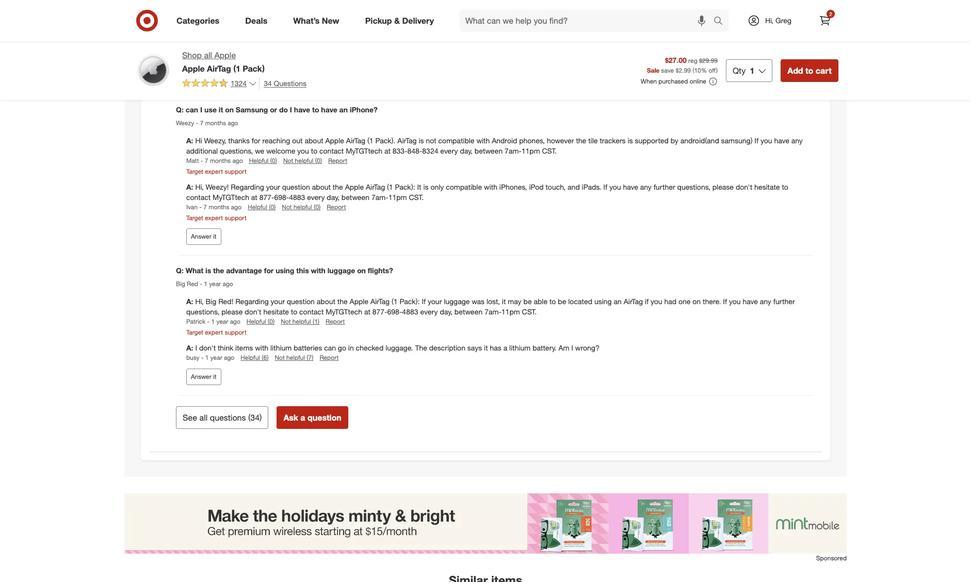 Task type: vqa. For each thing, say whether or not it's contained in the screenshot.
Bow
no



Task type: describe. For each thing, give the bounding box(es) containing it.
use
[[204, 106, 217, 114]]

able
[[534, 297, 548, 306]]

your down q: what is the advantage for using this with luggage on flights? big red - 1 year ago
[[271, 297, 285, 306]]

helpful  (0) button for for
[[249, 156, 277, 165]]

pickup & delivery link
[[357, 9, 447, 32]]

with inside hi weezy, thanks for reaching out about apple airtag (1 pack).     airtag is not compatible with android phones, however the tile trackers is supported by android(and samsung)    if you have any additional questions, we welcome you to contact mytgttech at 833-848-8324 every day, between 7am-11pm cst.
[[477, 136, 490, 145]]

add to cart button
[[781, 59, 839, 82]]

advertisement region
[[124, 494, 847, 554]]

not for weezy!
[[282, 204, 292, 211]]

question inside the hi, big red! regarding your question about the apple airtag (1 pack): if your luggage was lost, it may be able to be located using an airtag if you had one on there. if you have any further questions, please don't hesitate to contact mytgttech at 877-698-4883 every day, between 7am-11pm cst.
[[287, 297, 315, 306]]

has
[[490, 344, 502, 353]]

1 right busy
[[205, 354, 209, 362]]

- for taylor
[[204, 42, 207, 50]]

using inside q: what is the advantage for using this with luggage on flights? big red - 1 year ago
[[276, 267, 295, 275]]

7 inside "q: can i use it on samsung or do i have to have an iphone? weezy - 7 months ago"
[[200, 119, 204, 127]]

target expert support for weezy!
[[186, 214, 247, 222]]

using inside the hi, big red! regarding your question about the apple airtag (1 pack): if your luggage was lost, it may be able to be located using an airtag if you had one on there. if you have any further questions, please don't hesitate to contact mytgttech at 877-698-4883 every day, between 7am-11pm cst.
[[595, 297, 612, 306]]

an inside the hi, big red! regarding your question about the apple airtag (1 pack): if your luggage was lost, it may be able to be located using an airtag if you had one on there. if you have any further questions, please don't hesitate to contact mytgttech at 877-698-4883 every day, between 7am-11pm cst.
[[614, 297, 622, 306]]

question inside hi, april! regarding your question about the apple airtag (1 pack): apple does not recommend using airtags for your pets. if you have any additional questions, please do not hesitate to contact mytgttech at 877-698-4883 every day, between 7am-11pm cst.
[[276, 22, 304, 31]]

1 lithium from the left
[[271, 344, 292, 353]]

$
[[676, 67, 679, 74]]

off
[[709, 67, 716, 74]]

your up the helpful  (56)
[[260, 22, 274, 31]]

q: what is the advantage for using this with luggage on flights? big red - 1 year ago
[[176, 267, 393, 288]]

have left iphone? on the top of page
[[321, 106, 338, 114]]

%
[[702, 67, 707, 74]]

helpful for big
[[293, 318, 311, 326]]

have inside hi, weezy! regarding your question about the apple airtag (1 pack): it is only compatible with iphones, ipod touch, and ipads. if you have any further questions, please don't hesitate to contact mytgttech at 877-698-4883 every day, between 7am-11pm cst.
[[623, 183, 639, 192]]

any inside the hi, big red! regarding your question about the apple airtag (1 pack): if your luggage was lost, it may be able to be located using an airtag if you had one on there. if you have any further questions, please don't hesitate to contact mytgttech at 877-698-4883 every day, between 7am-11pm cst.
[[760, 297, 772, 306]]

contact inside hi, april! regarding your question about the apple airtag (1 pack): apple does not recommend using airtags for your pets. if you have any additional questions, please do not hesitate to contact mytgttech at 877-698-4883 every day, between 7am-11pm cst.
[[186, 32, 211, 41]]

4883 for weezy!
[[289, 193, 305, 202]]

if inside hi weezy, thanks for reaching out about apple airtag (1 pack).     airtag is not compatible with android phones, however the tile trackers is supported by android(and samsung)    if you have any additional questions, we welcome you to contact mytgttech at 833-848-8324 every day, between 7am-11pm cst.
[[755, 136, 759, 145]]

if inside hi, april! regarding your question about the apple airtag (1 pack): apple does not recommend using airtags for your pets. if you have any additional questions, please do not hesitate to contact mytgttech at 877-698-4883 every day, between 7am-11pm cst.
[[592, 22, 596, 31]]

airtag up 833-
[[398, 136, 417, 145]]

do inside "q: can i use it on samsung or do i have to have an iphone? weezy - 7 months ago"
[[279, 106, 288, 114]]

qty 1
[[733, 65, 755, 76]]

ivan - 7 months ago
[[186, 204, 242, 211]]

34 questions link
[[259, 78, 307, 90]]

airtag left the pack).
[[346, 136, 366, 145]]

helpful for april!
[[296, 42, 315, 50]]

hesitate inside the hi, big red! regarding your question about the apple airtag (1 pack): if your luggage was lost, it may be able to be located using an airtag if you had one on there. if you have any further questions, please don't hesitate to contact mytgttech at 877-698-4883 every day, between 7am-11pm cst.
[[264, 308, 289, 317]]

q: for q: can i use it on samsung or do i have to have an iphone?
[[176, 106, 184, 114]]

airtag inside hi, weezy! regarding your question about the apple airtag (1 pack): it is only compatible with iphones, ipod touch, and ipads. if you have any further questions, please don't hesitate to contact mytgttech at 877-698-4883 every day, between 7am-11pm cst.
[[366, 183, 385, 192]]

regarding for april!
[[224, 22, 258, 31]]

questions
[[210, 413, 246, 423]]

add
[[788, 65, 804, 76]]

0 vertical spatial 2
[[830, 11, 833, 17]]

months for weezy,
[[210, 157, 231, 165]]

questions, inside hi weezy, thanks for reaching out about apple airtag (1 pack).     airtag is not compatible with android phones, however the tile trackers is supported by android(and samsung)    if you have any additional questions, we welcome you to contact mytgttech at 833-848-8324 every day, between 7am-11pm cst.
[[220, 147, 253, 155]]

a: for hi, big red! regarding your question about the apple airtag (1 pack): if your luggage was lost, it may be able to be located using an airtag if you had one on there. if you have any further questions, please don't hesitate to contact mytgttech at 877-698-4883 every day, between 7am-11pm cst.
[[186, 297, 195, 306]]

is inside hi, weezy! regarding your question about the apple airtag (1 pack): it is only compatible with iphones, ipod touch, and ipads. if you have any further questions, please don't hesitate to contact mytgttech at 877-698-4883 every day, between 7am-11pm cst.
[[424, 183, 429, 192]]

1 vertical spatial )
[[260, 413, 262, 423]]

questions, inside hi, april! regarding your question about the apple airtag (1 pack): apple does not recommend using airtags for your pets. if you have any additional questions, please do not hesitate to contact mytgttech at 877-698-4883 every day, between 7am-11pm cst.
[[676, 22, 709, 31]]

5 a: from the top
[[186, 344, 193, 353]]

may
[[508, 297, 522, 306]]

1 answer it button from the top
[[186, 68, 221, 84]]

i right am
[[572, 344, 574, 353]]

every inside hi weezy, thanks for reaching out about apple airtag (1 pack).     airtag is not compatible with android phones, however the tile trackers is supported by android(and samsung)    if you have any additional questions, we welcome you to contact mytgttech at 833-848-8324 every day, between 7am-11pm cst.
[[441, 147, 458, 155]]

the inside q: what is the advantage for using this with luggage on flights? big red - 1 year ago
[[213, 267, 224, 275]]

target expert support for big
[[186, 329, 247, 337]]

samsung
[[236, 106, 268, 114]]

don't inside hi, weezy! regarding your question about the apple airtag (1 pack): it is only compatible with iphones, ipod touch, and ipads. if you have any further questions, please don't hesitate to contact mytgttech at 877-698-4883 every day, between 7am-11pm cst.
[[736, 183, 753, 192]]

is inside q: what is the advantage for using this with luggage on flights? big red - 1 year ago
[[206, 267, 211, 275]]

any inside hi, weezy! regarding your question about the apple airtag (1 pack): it is only compatible with iphones, ipod touch, and ipads. if you have any further questions, please don't hesitate to contact mytgttech at 877-698-4883 every day, between 7am-11pm cst.
[[641, 183, 652, 192]]

$29.99
[[700, 57, 718, 65]]

shop all apple apple airtag (1 pack)
[[182, 50, 265, 74]]

big inside q: what is the advantage for using this with luggage on flights? big red - 1 year ago
[[176, 280, 185, 288]]

you down out
[[298, 147, 309, 155]]

pickup & delivery
[[365, 15, 434, 26]]

target expert support for april!
[[186, 53, 247, 61]]

877- for weezy!
[[260, 193, 274, 202]]

$27.00 reg $29.99 sale save $ 2.99 ( 10 % off )
[[647, 56, 718, 74]]

further inside the hi, big red! regarding your question about the apple airtag (1 pack): if your luggage was lost, it may be able to be located using an airtag if you had one on there. if you have any further questions, please don't hesitate to contact mytgttech at 877-698-4883 every day, between 7am-11pm cst.
[[774, 297, 795, 306]]

year inside q: what is the advantage for using this with luggage on flights? big red - 1 year ago
[[209, 280, 221, 288]]

not helpful  (0) for to
[[283, 157, 322, 165]]

your left pets.
[[558, 22, 572, 31]]

4883 inside the hi, big red! regarding your question about the apple airtag (1 pack): if your luggage was lost, it may be able to be located using an airtag if you had one on there. if you have any further questions, please don't hesitate to contact mytgttech at 877-698-4883 every day, between 7am-11pm cst.
[[402, 308, 418, 317]]

(56)
[[268, 42, 278, 50]]

if
[[645, 297, 649, 306]]

purchased
[[659, 78, 688, 85]]

lost,
[[487, 297, 500, 306]]

iphones,
[[500, 183, 527, 192]]

it
[[417, 183, 422, 192]]

helpful  (56)
[[247, 42, 278, 50]]

with inside q: what is the advantage for using this with luggage on flights? big red - 1 year ago
[[311, 267, 326, 275]]

regarding for weezy!
[[231, 183, 264, 192]]

ipod
[[529, 183, 544, 192]]

helpful  (0) for regarding
[[247, 318, 275, 326]]

0 horizontal spatial 34
[[251, 413, 260, 423]]

hi
[[195, 136, 202, 145]]

it left the has
[[484, 344, 488, 353]]

for inside q: what is the advantage for using this with luggage on flights? big red - 1 year ago
[[264, 267, 274, 275]]

advantage
[[226, 267, 262, 275]]

contact inside hi weezy, thanks for reaching out about apple airtag (1 pack).     airtag is not compatible with android phones, however the tile trackers is supported by android(and samsung)    if you have any additional questions, we welcome you to contact mytgttech at 833-848-8324 every day, between 7am-11pm cst.
[[320, 147, 344, 155]]

target for hi weezy, thanks for reaching out about apple airtag (1 pack).     airtag is not compatible with android phones, however the tile trackers is supported by android(and samsung)    if you have any additional questions, we welcome you to contact mytgttech at 833-848-8324 every day, between 7am-11pm cst.
[[186, 168, 203, 176]]

it inside the hi, big red! regarding your question about the apple airtag (1 pack): if your luggage was lost, it may be able to be located using an airtag if you had one on there. if you have any further questions, please don't hesitate to contact mytgttech at 877-698-4883 every day, between 7am-11pm cst.
[[502, 297, 506, 306]]

hi weezy, thanks for reaching out about apple airtag (1 pack).     airtag is not compatible with android phones, however the tile trackers is supported by android(and samsung)    if you have any additional questions, we welcome you to contact mytgttech at 833-848-8324 every day, between 7am-11pm cst.
[[186, 136, 803, 155]]

support for big
[[225, 329, 247, 337]]

helpful inside button
[[241, 354, 260, 362]]

there.
[[703, 297, 722, 306]]

every inside hi, april! regarding your question about the apple airtag (1 pack): apple does not recommend using airtags for your pets. if you have any additional questions, please do not hesitate to contact mytgttech at 877-698-4883 every day, between 7am-11pm cst.
[[307, 32, 325, 41]]

wrong?
[[576, 344, 600, 353]]

What can we help you find? suggestions appear below search field
[[460, 9, 717, 32]]

online
[[690, 78, 707, 85]]

reg
[[689, 57, 698, 65]]

report for pack):
[[326, 318, 345, 326]]

hi, for greg
[[766, 16, 774, 25]]

think
[[218, 344, 233, 353]]

not for april!
[[284, 42, 294, 50]]

go
[[338, 344, 346, 353]]

it down ivan - 7 months ago
[[213, 233, 217, 241]]

848-
[[408, 147, 423, 155]]

have inside hi weezy, thanks for reaching out about apple airtag (1 pack).     airtag is not compatible with android phones, however the tile trackers is supported by android(and samsung)    if you have any additional questions, we welcome you to contact mytgttech at 833-848-8324 every day, between 7am-11pm cst.
[[775, 136, 790, 145]]

i up busy
[[195, 344, 197, 353]]

if inside hi, weezy! regarding your question about the apple airtag (1 pack): it is only compatible with iphones, ipod touch, and ipads. if you have any further questions, please don't hesitate to contact mytgttech at 877-698-4883 every day, between 7am-11pm cst.
[[604, 183, 608, 192]]

target for hi, weezy! regarding your question about the apple airtag (1 pack): it is only compatible with iphones, ipod touch, and ipads. if you have any further questions, please don't hesitate to contact mytgttech at 877-698-4883 every day, between 7am-11pm cst.
[[186, 214, 203, 222]]

if up the
[[422, 297, 426, 306]]

a: for hi weezy, thanks for reaching out about apple airtag (1 pack).     airtag is not compatible with android phones, however the tile trackers is supported by android(and samsung)    if you have any additional questions, we welcome you to contact mytgttech at 833-848-8324 every day, between 7am-11pm cst.
[[186, 136, 195, 145]]

ipads.
[[582, 183, 602, 192]]

cart
[[816, 65, 832, 76]]

7am- inside hi, april! regarding your question about the apple airtag (1 pack): apple does not recommend using airtags for your pets. if you have any additional questions, please do not hesitate to contact mytgttech at 877-698-4883 every day, between 7am-11pm cst.
[[372, 32, 389, 41]]

34 questions
[[264, 79, 307, 88]]

2 link
[[814, 9, 837, 32]]

1 horizontal spatial 34
[[264, 79, 272, 88]]

not helpful  (0) button for to
[[283, 156, 322, 165]]

- inside q: what is the advantage for using this with luggage on flights? big red - 1 year ago
[[200, 280, 202, 288]]

answer it for i
[[191, 233, 217, 241]]

0 vertical spatial a
[[504, 344, 508, 353]]

helpful  (0) button for regarding
[[247, 318, 275, 326]]

phones,
[[520, 136, 545, 145]]

7 for weezy!
[[204, 204, 207, 211]]

months inside "q: can i use it on samsung or do i have to have an iphone? weezy - 7 months ago"
[[205, 119, 226, 127]]

cst. inside the hi, big red! regarding your question about the apple airtag (1 pack): if your luggage was lost, it may be able to be located using an airtag if you had one on there. if you have any further questions, please don't hesitate to contact mytgttech at 877-698-4883 every day, between 7am-11pm cst.
[[522, 308, 537, 317]]

about inside the hi, big red! regarding your question about the apple airtag (1 pack): if your luggage was lost, it may be able to be located using an airtag if you had one on there. if you have any further questions, please don't hesitate to contact mytgttech at 877-698-4883 every day, between 7am-11pm cst.
[[317, 297, 336, 306]]

(0) for your
[[268, 318, 275, 326]]

report for apple
[[333, 42, 352, 50]]

what
[[186, 267, 204, 275]]

is right trackers
[[628, 136, 633, 145]]

cst. inside hi weezy, thanks for reaching out about apple airtag (1 pack).     airtag is not compatible with android phones, however the tile trackers is supported by android(and samsung)    if you have any additional questions, we welcome you to contact mytgttech at 833-848-8324 every day, between 7am-11pm cst.
[[542, 147, 557, 155]]

11pm inside hi weezy, thanks for reaching out about apple airtag (1 pack).     airtag is not compatible with android phones, however the tile trackers is supported by android(and samsung)    if you have any additional questions, we welcome you to contact mytgttech at 833-848-8324 every day, between 7am-11pm cst.
[[522, 147, 540, 155]]

1324
[[231, 79, 247, 88]]

add to cart
[[788, 65, 832, 76]]

for inside hi weezy, thanks for reaching out about apple airtag (1 pack).     airtag is not compatible with android phones, however the tile trackers is supported by android(and samsung)    if you have any additional questions, we welcome you to contact mytgttech at 833-848-8324 every day, between 7am-11pm cst.
[[252, 136, 260, 145]]

what's
[[293, 15, 320, 26]]

your left the was
[[428, 297, 442, 306]]

additional inside hi, april! regarding your question about the apple airtag (1 pack): apple does not recommend using airtags for your pets. if you have any additional questions, please do not hesitate to contact mytgttech at 877-698-4883 every day, between 7am-11pm cst.
[[643, 22, 674, 31]]

year for patrick
[[217, 318, 228, 326]]

1 answer it from the top
[[191, 72, 217, 80]]

between inside hi, weezy! regarding your question about the apple airtag (1 pack): it is only compatible with iphones, ipod touch, and ipads. if you have any further questions, please don't hesitate to contact mytgttech at 877-698-4883 every day, between 7am-11pm cst.
[[342, 193, 370, 202]]

contact inside the hi, big red! regarding your question about the apple airtag (1 pack): if your luggage was lost, it may be able to be located using an airtag if you had one on there. if you have any further questions, please don't hesitate to contact mytgttech at 877-698-4883 every day, between 7am-11pm cst.
[[300, 308, 324, 317]]

$27.00
[[665, 56, 687, 65]]

when
[[641, 78, 657, 85]]

do inside hi, april! regarding your question about the apple airtag (1 pack): apple does not recommend using airtags for your pets. if you have any additional questions, please do not hesitate to contact mytgttech at 877-698-4883 every day, between 7am-11pm cst.
[[735, 22, 743, 31]]

however
[[547, 136, 574, 145]]

shop
[[182, 50, 202, 60]]

please inside hi, april! regarding your question about the apple airtag (1 pack): apple does not recommend using airtags for your pets. if you have any additional questions, please do not hesitate to contact mytgttech at 877-698-4883 every day, between 7am-11pm cst.
[[711, 22, 733, 31]]

sponsored region
[[124, 494, 847, 583]]

your inside hi, weezy! regarding your question about the apple airtag (1 pack): it is only compatible with iphones, ipod touch, and ipads. if you have any further questions, please don't hesitate to contact mytgttech at 877-698-4883 every day, between 7am-11pm cst.
[[266, 183, 280, 192]]

0 horizontal spatial (
[[248, 413, 251, 423]]

(1 for airtag
[[368, 136, 374, 145]]

(44)
[[316, 42, 326, 50]]

questions, inside the hi, big red! regarding your question about the apple airtag (1 pack): if your luggage was lost, it may be able to be located using an airtag if you had one on there. if you have any further questions, please don't hesitate to contact mytgttech at 877-698-4883 every day, between 7am-11pm cst.
[[186, 308, 220, 317]]

hi, april! regarding your question about the apple airtag (1 pack): apple does not recommend using airtags for your pets. if you have any additional questions, please do not hesitate to contact mytgttech at 877-698-4883 every day, between 7am-11pm cst.
[[186, 22, 792, 41]]

it left 1324
[[213, 72, 217, 80]]

if right there.
[[724, 297, 728, 306]]

about inside hi weezy, thanks for reaching out about apple airtag (1 pack).     airtag is not compatible with android phones, however the tile trackers is supported by android(and samsung)    if you have any additional questions, we welcome you to contact mytgttech at 833-848-8324 every day, between 7am-11pm cst.
[[305, 136, 324, 145]]

iphone?
[[350, 106, 378, 114]]

answer it button for i
[[186, 229, 221, 245]]

between inside the hi, big red! regarding your question about the apple airtag (1 pack): if your luggage was lost, it may be able to be located using an airtag if you had one on there. if you have any further questions, please don't hesitate to contact mytgttech at 877-698-4883 every day, between 7am-11pm cst.
[[455, 308, 483, 317]]

battery.
[[533, 344, 557, 353]]

q: can i use it on samsung or do i have to have an iphone? weezy - 7 months ago
[[176, 106, 378, 127]]

airtag inside the shop all apple apple airtag (1 pack)
[[207, 63, 231, 74]]

698- inside the hi, big red! regarding your question about the apple airtag (1 pack): if your luggage was lost, it may be able to be located using an airtag if you had one on there. if you have any further questions, please don't hesitate to contact mytgttech at 877-698-4883 every day, between 7am-11pm cst.
[[388, 308, 402, 317]]

pets.
[[574, 22, 590, 31]]

welcome
[[267, 147, 296, 155]]

questions
[[274, 79, 307, 88]]

airtags
[[523, 22, 546, 31]]

contact inside hi, weezy! regarding your question about the apple airtag (1 pack): it is only compatible with iphones, ipod touch, and ipads. if you have any further questions, please don't hesitate to contact mytgttech at 877-698-4883 every day, between 7am-11pm cst.
[[186, 193, 211, 202]]

1 right qty
[[750, 65, 755, 76]]

what's new
[[293, 15, 340, 26]]

( inside $27.00 reg $29.99 sale save $ 2.99 ( 10 % off )
[[693, 67, 695, 74]]

compatible for not
[[439, 136, 475, 145]]

at inside hi, weezy! regarding your question about the apple airtag (1 pack): it is only compatible with iphones, ipod touch, and ipads. if you have any further questions, please don't hesitate to contact mytgttech at 877-698-4883 every day, between 7am-11pm cst.
[[251, 193, 258, 202]]

a: for hi, weezy! regarding your question about the apple airtag (1 pack): it is only compatible with iphones, ipod touch, and ipads. if you have any further questions, please don't hesitate to contact mytgttech at 877-698-4883 every day, between 7am-11pm cst.
[[186, 183, 195, 192]]

hi, for weezy!
[[195, 183, 204, 192]]

red!
[[218, 297, 234, 306]]

apple inside the hi, big red! regarding your question about the apple airtag (1 pack): if your luggage was lost, it may be able to be located using an airtag if you had one on there. if you have any further questions, please don't hesitate to contact mytgttech at 877-698-4883 every day, between 7am-11pm cst.
[[350, 297, 369, 306]]

not for weezy,
[[283, 157, 293, 165]]

have inside the hi, big red! regarding your question about the apple airtag (1 pack): if your luggage was lost, it may be able to be located using an airtag if you had one on there. if you have any further questions, please don't hesitate to contact mytgttech at 877-698-4883 every day, between 7am-11pm cst.
[[743, 297, 758, 306]]

target for hi, april! regarding your question about the apple airtag (1 pack): apple does not recommend using airtags for your pets. if you have any additional questions, please do not hesitate to contact mytgttech at 877-698-4883 every day, between 7am-11pm cst.
[[186, 53, 203, 61]]

what's new link
[[285, 9, 352, 32]]

question inside hi, weezy! regarding your question about the apple airtag (1 pack): it is only compatible with iphones, ipod touch, and ipads. if you have any further questions, please don't hesitate to contact mytgttech at 877-698-4883 every day, between 7am-11pm cst.
[[282, 183, 310, 192]]

had
[[665, 297, 677, 306]]

the
[[415, 344, 427, 353]]

any inside hi weezy, thanks for reaching out about apple airtag (1 pack).     airtag is not compatible with android phones, however the tile trackers is supported by android(and samsung)    if you have any additional questions, we welcome you to contact mytgttech at 833-848-8324 every day, between 7am-11pm cst.
[[792, 136, 803, 145]]

weezy,
[[204, 136, 226, 145]]

categories
[[177, 15, 220, 26]]

deals
[[245, 15, 268, 26]]

trackers
[[600, 136, 626, 145]]

taylor
[[186, 42, 202, 50]]

helpful for big
[[247, 318, 266, 326]]

pickup
[[365, 15, 392, 26]]

year for busy
[[211, 354, 222, 362]]

pack)
[[243, 63, 265, 74]]

every inside the hi, big red! regarding your question about the apple airtag (1 pack): if your luggage was lost, it may be able to be located using an airtag if you had one on there. if you have any further questions, please don't hesitate to contact mytgttech at 877-698-4883 every day, between 7am-11pm cst.
[[420, 308, 438, 317]]

to inside "q: can i use it on samsung or do i have to have an iphone? weezy - 7 months ago"
[[312, 106, 319, 114]]

(0) for question
[[269, 204, 276, 211]]

airtag left "if"
[[624, 297, 643, 306]]

expert for weezy!
[[205, 214, 223, 222]]

answer it for is
[[191, 373, 217, 381]]

delivery
[[402, 15, 434, 26]]

877- for april!
[[260, 32, 274, 41]]

matt
[[186, 157, 199, 165]]

and
[[568, 183, 580, 192]]

hesitate for not
[[758, 22, 783, 31]]

the inside hi weezy, thanks for reaching out about apple airtag (1 pack).     airtag is not compatible with android phones, however the tile trackers is supported by android(and samsung)    if you have any additional questions, we welcome you to contact mytgttech at 833-848-8324 every day, between 7am-11pm cst.
[[576, 136, 587, 145]]

have right or
[[294, 106, 310, 114]]

2.99
[[679, 67, 691, 74]]

1324 link
[[182, 78, 257, 90]]

says
[[468, 344, 482, 353]]

(1 inside the hi, big red! regarding your question about the apple airtag (1 pack): if your luggage was lost, it may be able to be located using an airtag if you had one on there. if you have any further questions, please don't hesitate to contact mytgttech at 877-698-4883 every day, between 7am-11pm cst.
[[392, 297, 398, 306]]

with up the "(6)"
[[255, 344, 269, 353]]

q: for q: what is the advantage for using this with luggage on flights?
[[176, 267, 184, 275]]

you right samsung)
[[761, 136, 773, 145]]

support for weezy!
[[225, 214, 247, 222]]

thanks
[[228, 136, 250, 145]]

7am- inside hi, weezy! regarding your question about the apple airtag (1 pack): it is only compatible with iphones, ipod touch, and ipads. if you have any further questions, please don't hesitate to contact mytgttech at 877-698-4883 every day, between 7am-11pm cst.
[[372, 193, 389, 202]]

it down busy - 1 year ago
[[213, 373, 217, 381]]

not helpful  (7)
[[275, 354, 314, 362]]

ago for matt - 7 months ago
[[233, 157, 243, 165]]



Task type: locate. For each thing, give the bounding box(es) containing it.
regarding inside hi, april! regarding your question about the apple airtag (1 pack): apple does not recommend using airtags for your pets. if you have any additional questions, please do not hesitate to contact mytgttech at 877-698-4883 every day, between 7am-11pm cst.
[[224, 22, 258, 31]]

4883 inside hi, weezy! regarding your question about the apple airtag (1 pack): it is only compatible with iphones, ipod touch, and ipads. if you have any further questions, please don't hesitate to contact mytgttech at 877-698-4883 every day, between 7am-11pm cst.
[[289, 193, 305, 202]]

at down we at the top
[[251, 193, 258, 202]]

about inside hi, weezy! regarding your question about the apple airtag (1 pack): it is only compatible with iphones, ipod touch, and ipads. if you have any further questions, please don't hesitate to contact mytgttech at 877-698-4883 every day, between 7am-11pm cst.
[[312, 183, 331, 192]]

please inside the hi, big red! regarding your question about the apple airtag (1 pack): if your luggage was lost, it may be able to be located using an airtag if you had one on there. if you have any further questions, please don't hesitate to contact mytgttech at 877-698-4883 every day, between 7am-11pm cst.
[[222, 308, 243, 317]]

2 horizontal spatial using
[[595, 297, 612, 306]]

not helpful  (0) button for 4883
[[282, 203, 321, 212]]

7am-
[[372, 32, 389, 41], [505, 147, 522, 155], [372, 193, 389, 202], [485, 308, 502, 317]]

regarding right april!
[[224, 22, 258, 31]]

0 vertical spatial additional
[[643, 22, 674, 31]]

1 horizontal spatial (
[[693, 67, 695, 74]]

1 horizontal spatial can
[[324, 344, 336, 353]]

mytgttech inside hi, weezy! regarding your question about the apple airtag (1 pack): it is only compatible with iphones, ipod touch, and ipads. if you have any further questions, please don't hesitate to contact mytgttech at 877-698-4883 every day, between 7am-11pm cst.
[[213, 193, 249, 202]]

1 target expert support from the top
[[186, 53, 247, 61]]

ago right ivan
[[231, 204, 242, 211]]

or
[[270, 106, 277, 114]]

with left iphones,
[[484, 183, 498, 192]]

helpful down we at the top
[[249, 157, 269, 165]]

877-
[[260, 32, 274, 41], [260, 193, 274, 202], [373, 308, 388, 317]]

on inside q: what is the advantage for using this with luggage on flights? big red - 1 year ago
[[357, 267, 366, 275]]

0 vertical spatial (
[[693, 67, 695, 74]]

to inside hi weezy, thanks for reaching out about apple airtag (1 pack).     airtag is not compatible with android phones, however the tile trackers is supported by android(and samsung)    if you have any additional questions, we welcome you to contact mytgttech at 833-848-8324 every day, between 7am-11pm cst.
[[311, 147, 318, 155]]

helpful  (6)
[[241, 354, 269, 362]]

2 q: from the top
[[176, 267, 184, 275]]

1 vertical spatial do
[[279, 106, 288, 114]]

compatible for only
[[446, 183, 482, 192]]

0 vertical spatial hesitate
[[758, 22, 783, 31]]

2 horizontal spatial not
[[745, 22, 756, 31]]

airtag inside hi, april! regarding your question about the apple airtag (1 pack): apple does not recommend using airtags for your pets. if you have any additional questions, please do not hesitate to contact mytgttech at 877-698-4883 every day, between 7am-11pm cst.
[[359, 22, 379, 31]]

big inside the hi, big red! regarding your question about the apple airtag (1 pack): if your luggage was lost, it may be able to be located using an airtag if you had one on there. if you have any further questions, please don't hesitate to contact mytgttech at 877-698-4883 every day, between 7am-11pm cst.
[[206, 297, 216, 306]]

2 answer it from the top
[[191, 233, 217, 241]]

with
[[477, 136, 490, 145], [484, 183, 498, 192], [311, 267, 326, 275], [255, 344, 269, 353]]

an
[[340, 106, 348, 114], [614, 297, 622, 306]]

support for weezy,
[[225, 168, 247, 176]]

answer it
[[191, 72, 217, 80], [191, 233, 217, 241], [191, 373, 217, 381]]

0 vertical spatial answer it button
[[186, 68, 221, 84]]

deals link
[[237, 9, 280, 32]]

1 horizontal spatial don't
[[245, 308, 262, 317]]

not for trackers
[[426, 136, 437, 145]]

1 vertical spatial regarding
[[231, 183, 264, 192]]

1 support from the top
[[225, 53, 247, 61]]

2 horizontal spatial on
[[693, 297, 701, 306]]

regarding inside hi, weezy! regarding your question about the apple airtag (1 pack): it is only compatible with iphones, ipod touch, and ipads. if you have any further questions, please don't hesitate to contact mytgttech at 877-698-4883 every day, between 7am-11pm cst.
[[231, 183, 264, 192]]

hi, for big
[[195, 297, 204, 306]]

1 right patrick
[[211, 318, 215, 326]]

located
[[569, 297, 593, 306]]

ago for busy - 1 year ago
[[224, 354, 235, 362]]

1 a: from the top
[[186, 22, 195, 31]]

0 horizontal spatial lithium
[[271, 344, 292, 353]]

10
[[695, 67, 702, 74]]

description
[[429, 344, 466, 353]]

if right samsung)
[[755, 136, 759, 145]]

1 vertical spatial all
[[200, 413, 208, 423]]

by
[[671, 136, 679, 145]]

helpful right ivan - 7 months ago
[[248, 204, 267, 211]]

the inside the hi, big red! regarding your question about the apple airtag (1 pack): if your luggage was lost, it may be able to be located using an airtag if you had one on there. if you have any further questions, please don't hesitate to contact mytgttech at 877-698-4883 every day, between 7am-11pm cst.
[[338, 297, 348, 306]]

2 lithium from the left
[[510, 344, 531, 353]]

helpful for weezy!
[[294, 204, 312, 211]]

4 target from the top
[[186, 329, 203, 337]]

11pm inside the hi, big red! regarding your question about the apple airtag (1 pack): if your luggage was lost, it may be able to be located using an airtag if you had one on there. if you have any further questions, please don't hesitate to contact mytgttech at 877-698-4883 every day, between 7am-11pm cst.
[[502, 308, 520, 317]]

day, inside the hi, big red! regarding your question about the apple airtag (1 pack): if your luggage was lost, it may be able to be located using an airtag if you had one on there. if you have any further questions, please don't hesitate to contact mytgttech at 877-698-4883 every day, between 7am-11pm cst.
[[440, 308, 453, 317]]

using left airtags
[[503, 22, 521, 31]]

additional inside hi weezy, thanks for reaching out about apple airtag (1 pack).     airtag is not compatible with android phones, however the tile trackers is supported by android(and samsung)    if you have any additional questions, we welcome you to contact mytgttech at 833-848-8324 every day, between 7am-11pm cst.
[[186, 147, 218, 155]]

am
[[559, 344, 570, 353]]

2 vertical spatial pack):
[[400, 297, 420, 306]]

2 answer from the top
[[191, 233, 212, 241]]

cst.
[[409, 32, 424, 41], [542, 147, 557, 155], [409, 193, 424, 202], [522, 308, 537, 317]]

698- for weezy!
[[274, 193, 289, 202]]

2 vertical spatial answer
[[191, 373, 212, 381]]

at inside hi weezy, thanks for reaching out about apple airtag (1 pack).     airtag is not compatible with android phones, however the tile trackers is supported by android(and samsung)    if you have any additional questions, we welcome you to contact mytgttech at 833-848-8324 every day, between 7am-11pm cst.
[[385, 147, 391, 155]]

about
[[306, 22, 324, 31], [305, 136, 324, 145], [312, 183, 331, 192], [317, 297, 336, 306]]

0 horizontal spatial don't
[[199, 344, 216, 353]]

a: up busy
[[186, 344, 193, 353]]

2
[[830, 11, 833, 17], [208, 42, 212, 50]]

0 horizontal spatial big
[[176, 280, 185, 288]]

android
[[492, 136, 518, 145]]

answer it button for is
[[186, 369, 221, 385]]

busy - 1 year ago
[[186, 354, 235, 362]]

(6)
[[262, 354, 269, 362]]

to inside hi, weezy! regarding your question about the apple airtag (1 pack): it is only compatible with iphones, ipod touch, and ipads. if you have any further questions, please don't hesitate to contact mytgttech at 877-698-4883 every day, between 7am-11pm cst.
[[782, 183, 789, 192]]

image of apple airtag (1 pack) image
[[133, 50, 174, 91]]

out
[[292, 136, 303, 145]]

(1)
[[313, 318, 320, 326]]

not helpful  (44)
[[284, 42, 326, 50]]

- right busy
[[201, 354, 204, 362]]

you right "if"
[[651, 297, 663, 306]]

0 vertical spatial helpful  (0)
[[249, 157, 277, 165]]

you inside hi, weezy! regarding your question about the apple airtag (1 pack): it is only compatible with iphones, ipod touch, and ipads. if you have any further questions, please don't hesitate to contact mytgttech at 877-698-4883 every day, between 7am-11pm cst.
[[610, 183, 621, 192]]

report for airtag
[[328, 157, 347, 165]]

helpful  (0) button right ivan - 7 months ago
[[248, 203, 276, 212]]

using inside hi, april! regarding your question about the apple airtag (1 pack): apple does not recommend using airtags for your pets. if you have any additional questions, please do not hesitate to contact mytgttech at 877-698-4883 every day, between 7am-11pm cst.
[[503, 22, 521, 31]]

not inside hi weezy, thanks for reaching out about apple airtag (1 pack).     airtag is not compatible with android phones, however the tile trackers is supported by android(and samsung)    if you have any additional questions, we welcome you to contact mytgttech at 833-848-8324 every day, between 7am-11pm cst.
[[426, 136, 437, 145]]

2 be from the left
[[558, 297, 567, 306]]

877- inside hi, weezy! regarding your question about the apple airtag (1 pack): it is only compatible with iphones, ipod touch, and ipads. if you have any further questions, please don't hesitate to contact mytgttech at 877-698-4883 every day, between 7am-11pm cst.
[[260, 193, 274, 202]]

not helpful  (44) button
[[284, 42, 326, 51]]

helpful left (56)
[[247, 42, 266, 50]]

3 support from the top
[[225, 214, 247, 222]]

ago for ivan - 7 months ago
[[231, 204, 242, 211]]

(1 inside the shop all apple apple airtag (1 pack)
[[233, 63, 241, 74]]

1 vertical spatial q:
[[176, 267, 184, 275]]

don't inside the hi, big red! regarding your question about the apple airtag (1 pack): if your luggage was lost, it may be able to be located using an airtag if you had one on there. if you have any further questions, please don't hesitate to contact mytgttech at 877-698-4883 every day, between 7am-11pm cst.
[[245, 308, 262, 317]]

compatible right only
[[446, 183, 482, 192]]

q: inside q: what is the advantage for using this with luggage on flights? big red - 1 year ago
[[176, 267, 184, 275]]

target for hi, big red! regarding your question about the apple airtag (1 pack): if your luggage was lost, it may be able to be located using an airtag if you had one on there. if you have any further questions, please don't hesitate to contact mytgttech at 877-698-4883 every day, between 7am-11pm cst.
[[186, 329, 203, 337]]

supported
[[635, 136, 669, 145]]

for
[[548, 22, 556, 31], [252, 136, 260, 145], [264, 267, 274, 275]]

ago for taylor - 2 years ago
[[230, 42, 240, 50]]

698- inside hi, april! regarding your question about the apple airtag (1 pack): apple does not recommend using airtags for your pets. if you have any additional questions, please do not hesitate to contact mytgttech at 877-698-4883 every day, between 7am-11pm cst.
[[274, 32, 289, 41]]

expert for big
[[205, 329, 223, 337]]

can up 'weezy'
[[186, 106, 198, 114]]

have right ipads.
[[623, 183, 639, 192]]

2 vertical spatial answer it button
[[186, 369, 221, 385]]

answer it down shop
[[191, 72, 217, 80]]

questions, up patrick
[[186, 308, 220, 317]]

0 vertical spatial 7
[[200, 119, 204, 127]]

hi, greg
[[766, 16, 792, 25]]

hi, inside hi, weezy! regarding your question about the apple airtag (1 pack): it is only compatible with iphones, ipod touch, and ipads. if you have any further questions, please don't hesitate to contact mytgttech at 877-698-4883 every day, between 7am-11pm cst.
[[195, 183, 204, 192]]

airtag up the 1324 'link'
[[207, 63, 231, 74]]

1 vertical spatial year
[[217, 318, 228, 326]]

contact
[[186, 32, 211, 41], [320, 147, 344, 155], [186, 193, 211, 202], [300, 308, 324, 317]]

- for patrick
[[207, 318, 210, 326]]

months for weezy!
[[209, 204, 230, 211]]

0 vertical spatial for
[[548, 22, 556, 31]]

to inside hi, april! regarding your question about the apple airtag (1 pack): apple does not recommend using airtags for your pets. if you have any additional questions, please do not hesitate to contact mytgttech at 877-698-4883 every day, between 7am-11pm cst.
[[785, 22, 792, 31]]

lithium up not helpful  (7)
[[271, 344, 292, 353]]

pack): inside hi, weezy! regarding your question about the apple airtag (1 pack): it is only compatible with iphones, ipod touch, and ipads. if you have any further questions, please don't hesitate to contact mytgttech at 877-698-4883 every day, between 7am-11pm cst.
[[395, 183, 415, 192]]

0 vertical spatial big
[[176, 280, 185, 288]]

1 horizontal spatial an
[[614, 297, 622, 306]]

only
[[431, 183, 444, 192]]

support up items
[[225, 329, 247, 337]]

2 horizontal spatial don't
[[736, 183, 753, 192]]

with inside hi, weezy! regarding your question about the apple airtag (1 pack): it is only compatible with iphones, ipod touch, and ipads. if you have any further questions, please don't hesitate to contact mytgttech at 877-698-4883 every day, between 7am-11pm cst.
[[484, 183, 498, 192]]

expert
[[205, 53, 223, 61], [205, 168, 223, 176], [205, 214, 223, 222], [205, 329, 223, 337]]

have right samsung)
[[775, 136, 790, 145]]

questions, inside hi, weezy! regarding your question about the apple airtag (1 pack): it is only compatible with iphones, ipod touch, and ipads. if you have any further questions, please don't hesitate to contact mytgttech at 877-698-4883 every day, between 7am-11pm cst.
[[678, 183, 711, 192]]

(1 for it
[[387, 183, 393, 192]]

- right taylor
[[204, 42, 207, 50]]

698- for april!
[[274, 32, 289, 41]]

2 vertical spatial months
[[209, 204, 230, 211]]

3 answer it from the top
[[191, 373, 217, 381]]

3 target expert support from the top
[[186, 214, 247, 222]]

don't up busy - 1 year ago
[[199, 344, 216, 353]]

airtag left the &
[[359, 22, 379, 31]]

&
[[394, 15, 400, 26]]

1 vertical spatial pack):
[[395, 183, 415, 192]]

be right may
[[524, 297, 532, 306]]

0 vertical spatial luggage
[[328, 267, 355, 275]]

support for april!
[[225, 53, 247, 61]]

0 horizontal spatial do
[[279, 106, 288, 114]]

touch,
[[546, 183, 566, 192]]

0 vertical spatial compatible
[[439, 136, 475, 145]]

a: for hi, april! regarding your question about the apple airtag (1 pack): apple does not recommend using airtags for your pets. if you have any additional questions, please do not hesitate to contact mytgttech at 877-698-4883 every day, between 7am-11pm cst.
[[186, 22, 195, 31]]

1 horizontal spatial big
[[206, 297, 216, 306]]

3 a: from the top
[[186, 183, 195, 192]]

q: left what on the top of the page
[[176, 267, 184, 275]]

i
[[200, 106, 202, 114], [290, 106, 292, 114], [195, 344, 197, 353], [572, 344, 574, 353]]

mytgttech
[[213, 32, 249, 41], [346, 147, 383, 155], [213, 193, 249, 202], [326, 308, 362, 317]]

0 vertical spatial answer it
[[191, 72, 217, 80]]

months down weezy,
[[210, 157, 231, 165]]

2 target expert support from the top
[[186, 168, 247, 176]]

1 horizontal spatial do
[[735, 22, 743, 31]]

hi, left 'weezy!'
[[195, 183, 204, 192]]

0 horizontal spatial an
[[340, 106, 348, 114]]

if right ipads.
[[604, 183, 608, 192]]

11pm inside hi, weezy! regarding your question about the apple airtag (1 pack): it is only compatible with iphones, ipod touch, and ipads. if you have any further questions, please don't hesitate to contact mytgttech at 877-698-4883 every day, between 7am-11pm cst.
[[389, 193, 407, 202]]

0 vertical spatial 34
[[264, 79, 272, 88]]

hesitate for don't
[[755, 183, 780, 192]]

day, inside hi weezy, thanks for reaching out about apple airtag (1 pack).     airtag is not compatible with android phones, however the tile trackers is supported by android(and samsung)    if you have any additional questions, we welcome you to contact mytgttech at 833-848-8324 every day, between 7am-11pm cst.
[[460, 147, 473, 155]]

2 vertical spatial helpful  (0)
[[247, 318, 275, 326]]

1 vertical spatial 34
[[251, 413, 260, 423]]

answer it down ivan - 7 months ago
[[191, 233, 217, 241]]

to inside add to cart 'button'
[[806, 65, 814, 76]]

your down welcome
[[266, 183, 280, 192]]

8324
[[422, 147, 439, 155]]

i left the use
[[200, 106, 202, 114]]

mytgttech inside the hi, big red! regarding your question about the apple airtag (1 pack): if your luggage was lost, it may be able to be located using an airtag if you had one on there. if you have any further questions, please don't hesitate to contact mytgttech at 877-698-4883 every day, between 7am-11pm cst.
[[326, 308, 362, 317]]

mytgttech inside hi weezy, thanks for reaching out about apple airtag (1 pack).     airtag is not compatible with android phones, however the tile trackers is supported by android(and samsung)    if you have any additional questions, we welcome you to contact mytgttech at 833-848-8324 every day, between 7am-11pm cst.
[[346, 147, 383, 155]]

- inside "q: can i use it on samsung or do i have to have an iphone? weezy - 7 months ago"
[[196, 119, 198, 127]]

cst. down it
[[409, 193, 424, 202]]

- for matt
[[201, 157, 203, 165]]

greg
[[776, 16, 792, 25]]

ask
[[284, 413, 298, 423]]

1 vertical spatial answer
[[191, 233, 212, 241]]

using
[[503, 22, 521, 31], [276, 267, 295, 275], [595, 297, 612, 306]]

1 vertical spatial don't
[[245, 308, 262, 317]]

helpful  (0) for your
[[248, 204, 276, 211]]

not for you
[[450, 22, 460, 31]]

is up 848-
[[419, 136, 424, 145]]

0 horizontal spatial )
[[260, 413, 262, 423]]

1 vertical spatial can
[[324, 344, 336, 353]]

at inside the hi, big red! regarding your question about the apple airtag (1 pack): if your luggage was lost, it may be able to be located using an airtag if you had one on there. if you have any further questions, please don't hesitate to contact mytgttech at 877-698-4883 every day, between 7am-11pm cst.
[[364, 308, 371, 317]]

be left located
[[558, 297, 567, 306]]

1 q: from the top
[[176, 106, 184, 114]]

4883 up not helpful  (44)
[[289, 32, 305, 41]]

months down 'weezy!'
[[209, 204, 230, 211]]

for inside hi, april! regarding your question about the apple airtag (1 pack): apple does not recommend using airtags for your pets. if you have any additional questions, please do not hesitate to contact mytgttech at 877-698-4883 every day, between 7am-11pm cst.
[[548, 22, 556, 31]]

1 horizontal spatial on
[[357, 267, 366, 275]]

1 vertical spatial not helpful  (0)
[[282, 204, 321, 211]]

helpful  (0) button for your
[[248, 203, 276, 212]]

you right pets.
[[598, 22, 610, 31]]

target expert support down patrick - 1 year ago
[[186, 329, 247, 337]]

a right the has
[[504, 344, 508, 353]]

please
[[711, 22, 733, 31], [713, 183, 734, 192], [222, 308, 243, 317]]

0 horizontal spatial on
[[225, 106, 234, 114]]

1 vertical spatial helpful  (0) button
[[248, 203, 276, 212]]

1 vertical spatial 698-
[[274, 193, 289, 202]]

on right one
[[693, 297, 701, 306]]

0 horizontal spatial for
[[252, 136, 260, 145]]

0 vertical spatial 877-
[[260, 32, 274, 41]]

all for see
[[200, 413, 208, 423]]

is right it
[[424, 183, 429, 192]]

1 vertical spatial helpful  (0)
[[248, 204, 276, 211]]

additional down hi
[[186, 147, 218, 155]]

1 answer from the top
[[191, 72, 212, 80]]

matt - 7 months ago
[[186, 157, 243, 165]]

not helpful  (0) for 4883
[[282, 204, 321, 211]]

helpful for weezy!
[[248, 204, 267, 211]]

year up red!
[[209, 280, 221, 288]]

helpful down items
[[241, 354, 260, 362]]

does
[[432, 22, 448, 31]]

1 vertical spatial luggage
[[444, 297, 470, 306]]

expert down taylor - 2 years ago
[[205, 53, 223, 61]]

1 target from the top
[[186, 53, 203, 61]]

1 vertical spatial compatible
[[446, 183, 482, 192]]

2 support from the top
[[225, 168, 247, 176]]

7am- inside the hi, big red! regarding your question about the apple airtag (1 pack): if your luggage was lost, it may be able to be located using an airtag if you had one on there. if you have any further questions, please don't hesitate to contact mytgttech at 877-698-4883 every day, between 7am-11pm cst.
[[485, 308, 502, 317]]

you
[[598, 22, 610, 31], [761, 136, 773, 145], [298, 147, 309, 155], [610, 183, 621, 192], [651, 297, 663, 306], [730, 297, 741, 306]]

report button for it
[[327, 203, 346, 212]]

big left red!
[[206, 297, 216, 306]]

mytgttech up years on the left of page
[[213, 32, 249, 41]]

0 vertical spatial using
[[503, 22, 521, 31]]

0 horizontal spatial be
[[524, 297, 532, 306]]

answer for can
[[191, 233, 212, 241]]

1 vertical spatial on
[[357, 267, 366, 275]]

support
[[225, 53, 247, 61], [225, 168, 247, 176], [225, 214, 247, 222], [225, 329, 247, 337]]

don't up items
[[245, 308, 262, 317]]

(0) for reaching
[[270, 157, 277, 165]]

2 answer it button from the top
[[186, 229, 221, 245]]

for right advantage
[[264, 267, 274, 275]]

please down samsung)
[[713, 183, 734, 192]]

2 expert from the top
[[205, 168, 223, 176]]

0 vertical spatial on
[[225, 106, 234, 114]]

have inside hi, april! regarding your question about the apple airtag (1 pack): apple does not recommend using airtags for your pets. if you have any additional questions, please do not hesitate to contact mytgttech at 877-698-4883 every day, between 7am-11pm cst.
[[612, 22, 627, 31]]

ago for patrick - 1 year ago
[[230, 318, 241, 326]]

expert for weezy,
[[205, 168, 223, 176]]

(1 inside hi, april! regarding your question about the apple airtag (1 pack): apple does not recommend using airtags for your pets. if you have any additional questions, please do not hesitate to contact mytgttech at 877-698-4883 every day, between 7am-11pm cst.
[[381, 22, 387, 31]]

2 vertical spatial 877-
[[373, 308, 388, 317]]

report button for apple
[[333, 42, 352, 51]]

report button for pack):
[[326, 318, 345, 326]]

11pm down the phones,
[[522, 147, 540, 155]]

luggage inside q: what is the advantage for using this with luggage on flights? big red - 1 year ago
[[328, 267, 355, 275]]

this
[[297, 267, 309, 275]]

big left "red"
[[176, 280, 185, 288]]

1 horizontal spatial )
[[716, 67, 718, 74]]

a inside button
[[301, 413, 305, 423]]

checked
[[356, 344, 384, 353]]

hi,
[[766, 16, 774, 25], [195, 22, 204, 31], [195, 183, 204, 192], [195, 297, 204, 306]]

helpful for weezy,
[[249, 157, 269, 165]]

11pm down the &
[[389, 32, 407, 41]]

one
[[679, 297, 691, 306]]

in
[[348, 344, 354, 353]]

day, inside hi, april! regarding your question about the apple airtag (1 pack): apple does not recommend using airtags for your pets. if you have any additional questions, please do not hesitate to contact mytgttech at 877-698-4883 every day, between 7am-11pm cst.
[[327, 32, 340, 41]]

questions, down android(and
[[678, 183, 711, 192]]

i right or
[[290, 106, 292, 114]]

ago inside "q: can i use it on samsung or do i have to have an iphone? weezy - 7 months ago"
[[228, 119, 238, 127]]

helpful  (56) button
[[247, 42, 278, 51]]

not helpful  (1) button
[[281, 318, 320, 326]]

helpful  (0) right ivan - 7 months ago
[[248, 204, 276, 211]]

search button
[[709, 9, 734, 34]]

2 vertical spatial helpful  (0) button
[[247, 318, 275, 326]]

flights?
[[368, 267, 393, 275]]

(1 up 1324
[[233, 63, 241, 74]]

months down the use
[[205, 119, 226, 127]]

3 answer it button from the top
[[186, 369, 221, 385]]

an inside "q: can i use it on samsung or do i have to have an iphone? weezy - 7 months ago"
[[340, 106, 348, 114]]

new
[[322, 15, 340, 26]]

not up 8324
[[426, 136, 437, 145]]

0 horizontal spatial 2
[[208, 42, 212, 50]]

1 expert from the top
[[205, 53, 223, 61]]

regarding right 'weezy!'
[[231, 183, 264, 192]]

airtag down flights?
[[371, 297, 390, 306]]

1 vertical spatial 4883
[[289, 193, 305, 202]]

april!
[[206, 22, 222, 31]]

all inside the shop all apple apple airtag (1 pack)
[[204, 50, 212, 60]]

0 vertical spatial do
[[735, 22, 743, 31]]

contact up ivan
[[186, 193, 211, 202]]

pack): for apple
[[389, 22, 409, 31]]

3 answer from the top
[[191, 373, 212, 381]]

sponsored
[[817, 555, 847, 563]]

4883
[[289, 32, 305, 41], [289, 193, 305, 202], [402, 308, 418, 317]]

1 vertical spatial months
[[210, 157, 231, 165]]

helpful for weezy,
[[295, 157, 314, 165]]

0 vertical spatial all
[[204, 50, 212, 60]]

2 vertical spatial for
[[264, 267, 274, 275]]

1 vertical spatial further
[[774, 297, 795, 306]]

877- up the helpful  (56)
[[260, 32, 274, 41]]

pack).
[[376, 136, 396, 145]]

0 vertical spatial helpful  (0) button
[[249, 156, 277, 165]]

to
[[785, 22, 792, 31], [806, 65, 814, 76], [312, 106, 319, 114], [311, 147, 318, 155], [782, 183, 789, 192], [550, 297, 556, 306], [291, 308, 298, 317]]

2 vertical spatial please
[[222, 308, 243, 317]]

0 horizontal spatial not
[[426, 136, 437, 145]]

the inside hi, april! regarding your question about the apple airtag (1 pack): apple does not recommend using airtags for your pets. if you have any additional questions, please do not hesitate to contact mytgttech at 877-698-4883 every day, between 7am-11pm cst.
[[326, 22, 337, 31]]

(1 left the &
[[381, 22, 387, 31]]

is
[[419, 136, 424, 145], [628, 136, 633, 145], [424, 183, 429, 192], [206, 267, 211, 275]]

expert for april!
[[205, 53, 223, 61]]

1 inside q: what is the advantage for using this with luggage on flights? big red - 1 year ago
[[204, 280, 208, 288]]

a
[[504, 344, 508, 353], [301, 413, 305, 423]]

2 vertical spatial regarding
[[236, 297, 269, 306]]

question inside ask a question button
[[308, 413, 342, 423]]

pack): inside the hi, big red! regarding your question about the apple airtag (1 pack): if your luggage was lost, it may be able to be located using an airtag if you had one on there. if you have any further questions, please don't hesitate to contact mytgttech at 877-698-4883 every day, between 7am-11pm cst.
[[400, 297, 420, 306]]

all right see
[[200, 413, 208, 423]]

at inside hi, april! regarding your question about the apple airtag (1 pack): apple does not recommend using airtags for your pets. if you have any additional questions, please do not hesitate to contact mytgttech at 877-698-4883 every day, between 7am-11pm cst.
[[251, 32, 258, 41]]

expert down ivan - 7 months ago
[[205, 214, 223, 222]]

weezy!
[[206, 183, 229, 192]]

cst. down however
[[542, 147, 557, 155]]

) left ask
[[260, 413, 262, 423]]

4883 inside hi, april! regarding your question about the apple airtag (1 pack): apple does not recommend using airtags for your pets. if you have any additional questions, please do not hesitate to contact mytgttech at 877-698-4883 every day, between 7am-11pm cst.
[[289, 32, 305, 41]]

2 vertical spatial year
[[211, 354, 222, 362]]

cst. down able
[[522, 308, 537, 317]]

0 horizontal spatial a
[[301, 413, 305, 423]]

4 a: from the top
[[186, 297, 195, 306]]

for up we at the top
[[252, 136, 260, 145]]

on inside "q: can i use it on samsung or do i have to have an iphone? weezy - 7 months ago"
[[225, 106, 234, 114]]

q: up 'weezy'
[[176, 106, 184, 114]]

(
[[693, 67, 695, 74], [248, 413, 251, 423]]

7 for weezy,
[[205, 157, 208, 165]]

target down taylor
[[186, 53, 203, 61]]

hi, inside hi, april! regarding your question about the apple airtag (1 pack): apple does not recommend using airtags for your pets. if you have any additional questions, please do not hesitate to contact mytgttech at 877-698-4883 every day, between 7am-11pm cst.
[[195, 22, 204, 31]]

hesitate inside hi, april! regarding your question about the apple airtag (1 pack): apple does not recommend using airtags for your pets. if you have any additional questions, please do not hesitate to contact mytgttech at 877-698-4883 every day, between 7am-11pm cst.
[[758, 22, 783, 31]]

pack): for it
[[395, 183, 415, 192]]

7 right ivan
[[204, 204, 207, 211]]

report button for airtag
[[328, 156, 347, 165]]

cst. inside hi, april! regarding your question about the apple airtag (1 pack): apple does not recommend using airtags for your pets. if you have any additional questions, please do not hesitate to contact mytgttech at 877-698-4883 every day, between 7am-11pm cst.
[[409, 32, 424, 41]]

1 vertical spatial using
[[276, 267, 295, 275]]

items
[[235, 344, 253, 353]]

about inside hi, april! regarding your question about the apple airtag (1 pack): apple does not recommend using airtags for your pets. if you have any additional questions, please do not hesitate to contact mytgttech at 877-698-4883 every day, between 7am-11pm cst.
[[306, 22, 324, 31]]

0 vertical spatial months
[[205, 119, 226, 127]]

years
[[213, 42, 228, 50]]

- for ivan
[[199, 204, 202, 211]]

helpful  (6) button
[[241, 354, 269, 363]]

recommend
[[462, 22, 501, 31]]

not helpful  (0) button
[[283, 156, 322, 165], [282, 203, 321, 212]]

report for it
[[327, 204, 346, 211]]

question up not helpful  (44)
[[276, 22, 304, 31]]

target expert support for weezy,
[[186, 168, 247, 176]]

0 horizontal spatial further
[[654, 183, 676, 192]]

1 vertical spatial answer it
[[191, 233, 217, 241]]

not for big
[[281, 318, 291, 326]]

it inside "q: can i use it on samsung or do i have to have an iphone? weezy - 7 months ago"
[[219, 106, 223, 114]]

luggage inside the hi, big red! regarding your question about the apple airtag (1 pack): if your luggage was lost, it may be able to be located using an airtag if you had one on there. if you have any further questions, please don't hesitate to contact mytgttech at 877-698-4883 every day, between 7am-11pm cst.
[[444, 297, 470, 306]]

for right airtags
[[548, 22, 556, 31]]

1
[[750, 65, 755, 76], [204, 280, 208, 288], [211, 318, 215, 326], [205, 354, 209, 362]]

2 vertical spatial hesitate
[[264, 308, 289, 317]]

4 target expert support from the top
[[186, 329, 247, 337]]

0 vertical spatial )
[[716, 67, 718, 74]]

2 target from the top
[[186, 168, 203, 176]]

(1 for apple
[[381, 22, 387, 31]]

year down think
[[211, 354, 222, 362]]

( right questions
[[248, 413, 251, 423]]

0 vertical spatial can
[[186, 106, 198, 114]]

11pm inside hi, april! regarding your question about the apple airtag (1 pack): apple does not recommend using airtags for your pets. if you have any additional questions, please do not hesitate to contact mytgttech at 877-698-4883 every day, between 7am-11pm cst.
[[389, 32, 407, 41]]

ask a question
[[284, 413, 342, 423]]

- right matt
[[201, 157, 203, 165]]

3 expert from the top
[[205, 214, 223, 222]]

- right ivan
[[199, 204, 202, 211]]

0 vertical spatial further
[[654, 183, 676, 192]]

2 vertical spatial using
[[595, 297, 612, 306]]

answer for what
[[191, 373, 212, 381]]

patrick
[[186, 318, 206, 326]]

3 target from the top
[[186, 214, 203, 222]]

question down welcome
[[282, 183, 310, 192]]

) right the % on the top right of page
[[716, 67, 718, 74]]

any
[[629, 22, 641, 31], [792, 136, 803, 145], [641, 183, 652, 192], [760, 297, 772, 306]]

0 vertical spatial q:
[[176, 106, 184, 114]]

0 vertical spatial please
[[711, 22, 733, 31]]

4 support from the top
[[225, 329, 247, 337]]

helpful for april!
[[247, 42, 266, 50]]

compatible
[[439, 136, 475, 145], [446, 183, 482, 192]]

1 vertical spatial not helpful  (0) button
[[282, 203, 321, 212]]

weezy
[[176, 119, 194, 127]]

4 expert from the top
[[205, 329, 223, 337]]

1 vertical spatial hesitate
[[755, 183, 780, 192]]

877- inside hi, april! regarding your question about the apple airtag (1 pack): apple does not recommend using airtags for your pets. if you have any additional questions, please do not hesitate to contact mytgttech at 877-698-4883 every day, between 7am-11pm cst.
[[260, 32, 274, 41]]

the inside hi, weezy! regarding your question about the apple airtag (1 pack): it is only compatible with iphones, ipod touch, and ipads. if you have any further questions, please don't hesitate to contact mytgttech at 877-698-4883 every day, between 7am-11pm cst.
[[333, 183, 343, 192]]

11pm
[[389, 32, 407, 41], [522, 147, 540, 155], [389, 193, 407, 202], [502, 308, 520, 317]]

hi, down "red"
[[195, 297, 204, 306]]

please inside hi, weezy! regarding your question about the apple airtag (1 pack): it is only compatible with iphones, ipod touch, and ipads. if you have any further questions, please don't hesitate to contact mytgttech at 877-698-4883 every day, between 7am-11pm cst.
[[713, 183, 734, 192]]

day, inside hi, weezy! regarding your question about the apple airtag (1 pack): it is only compatible with iphones, ipod touch, and ipads. if you have any further questions, please don't hesitate to contact mytgttech at 877-698-4883 every day, between 7am-11pm cst.
[[327, 193, 340, 202]]

- for busy
[[201, 354, 204, 362]]

2 right 'greg'
[[830, 11, 833, 17]]

your
[[260, 22, 274, 31], [558, 22, 572, 31], [266, 183, 280, 192], [271, 297, 285, 306], [428, 297, 442, 306]]

1 vertical spatial 877-
[[260, 193, 274, 202]]

4883 for april!
[[289, 32, 305, 41]]

0 vertical spatial don't
[[736, 183, 753, 192]]

2 a: from the top
[[186, 136, 195, 145]]

all for shop
[[204, 50, 212, 60]]

you right there.
[[730, 297, 741, 306]]

can inside "q: can i use it on samsung or do i have to have an iphone? weezy - 7 months ago"
[[186, 106, 198, 114]]

0 horizontal spatial using
[[276, 267, 295, 275]]

698- up a: i don't think items with lithium batteries can go in checked luggage.  the description says it has a lithium battery.  am i wrong?
[[388, 308, 402, 317]]

on right the use
[[225, 106, 234, 114]]

) inside $27.00 reg $29.99 sale save $ 2.99 ( 10 % off )
[[716, 67, 718, 74]]

cst. inside hi, weezy! regarding your question about the apple airtag (1 pack): it is only compatible with iphones, ipod touch, and ipads. if you have any further questions, please don't hesitate to contact mytgttech at 877-698-4883 every day, between 7am-11pm cst.
[[409, 193, 424, 202]]

mytgttech inside hi, april! regarding your question about the apple airtag (1 pack): apple does not recommend using airtags for your pets. if you have any additional questions, please do not hesitate to contact mytgttech at 877-698-4883 every day, between 7am-11pm cst.
[[213, 32, 249, 41]]

2 vertical spatial on
[[693, 297, 701, 306]]

report button
[[333, 42, 352, 51], [328, 156, 347, 165], [327, 203, 346, 212], [326, 318, 345, 326], [320, 354, 339, 363]]

if
[[592, 22, 596, 31], [755, 136, 759, 145], [604, 183, 608, 192], [422, 297, 426, 306], [724, 297, 728, 306]]

2 vertical spatial 698-
[[388, 308, 402, 317]]

1 vertical spatial answer it button
[[186, 229, 221, 245]]

0 vertical spatial regarding
[[224, 22, 258, 31]]

any inside hi, april! regarding your question about the apple airtag (1 pack): apple does not recommend using airtags for your pets. if you have any additional questions, please do not hesitate to contact mytgttech at 877-698-4883 every day, between 7am-11pm cst.
[[629, 22, 641, 31]]

a: up taylor
[[186, 22, 195, 31]]

1 horizontal spatial for
[[264, 267, 274, 275]]

between
[[342, 32, 370, 41], [475, 147, 503, 155], [342, 193, 370, 202], [455, 308, 483, 317]]

patrick - 1 year ago
[[186, 318, 241, 326]]

1 horizontal spatial luggage
[[444, 297, 470, 306]]

compatible inside hi, weezy! regarding your question about the apple airtag (1 pack): it is only compatible with iphones, ipod touch, and ipads. if you have any further questions, please don't hesitate to contact mytgttech at 877-698-4883 every day, between 7am-11pm cst.
[[446, 183, 482, 192]]

you right ipads.
[[610, 183, 621, 192]]

(0)
[[270, 157, 277, 165], [315, 157, 322, 165], [269, 204, 276, 211], [314, 204, 321, 211], [268, 318, 275, 326]]

1 be from the left
[[524, 297, 532, 306]]

the
[[326, 22, 337, 31], [576, 136, 587, 145], [333, 183, 343, 192], [213, 267, 224, 275], [338, 297, 348, 306]]

hi, for april!
[[195, 22, 204, 31]]

helpful  (0) for for
[[249, 157, 277, 165]]



